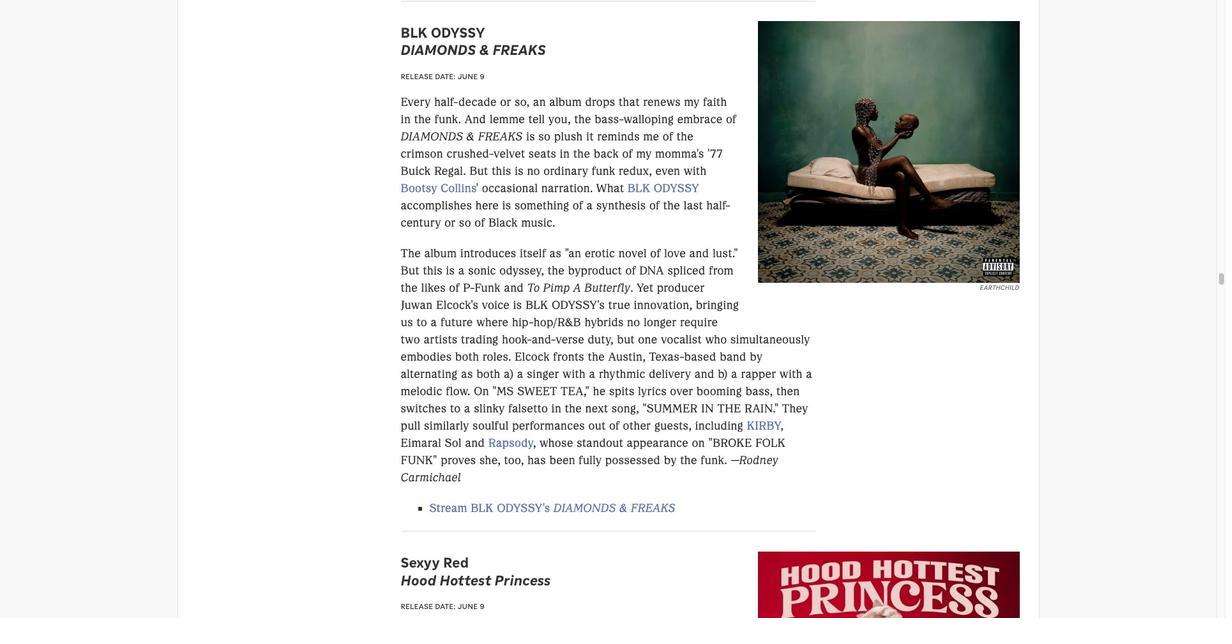 Task type: describe. For each thing, give the bounding box(es) containing it.
something
[[515, 199, 570, 213]]

momma's
[[655, 147, 704, 161]]

proves
[[441, 454, 476, 468]]

—rodney carmichael
[[401, 454, 779, 485]]

novel
[[619, 247, 647, 261]]

"an
[[565, 247, 582, 261]]

of up .
[[626, 264, 636, 278]]

& inside every half-decade or so, an album drops that renews my faith in the funk. and lemme tell you, the bass-walloping embrace of diamonds & freaks
[[467, 130, 475, 144]]

erotic
[[585, 247, 615, 261]]

half- inside every half-decade or so, an album drops that renews my faith in the funk. and lemme tell you, the bass-walloping embrace of diamonds & freaks
[[434, 95, 459, 109]]

and down the odyssey,
[[504, 281, 524, 295]]

'
[[476, 181, 479, 195]]

redux,
[[619, 164, 652, 178]]

rapsody link
[[489, 436, 533, 451]]

bootsy collins link
[[401, 181, 476, 195]]

including
[[695, 419, 744, 433]]

0 vertical spatial so
[[539, 130, 551, 144]]

occasional
[[482, 181, 538, 195]]

delivery
[[649, 367, 692, 382]]

the down every
[[414, 112, 431, 126]]

odyssy's inside . yet producer juwan elcock's voice is blk odyssy's true innovation, bringing us to a future where hip-hop/r&b hybrids no longer require two artists trading hook-and-verse duty, but one vocalist who simultaneously embodies both roles. elcock fronts the austin, texas-based band by alternating as both a) a singer with a rhythmic delivery and b) a rapper with a melodic flow. on "ms sweet tea," he spits lyrics over booming bass, then switches to a slinky falsetto in the next song, "summer in the rain." they pull similarly soulful performances out of other guests, including
[[552, 298, 605, 313]]

sol
[[445, 436, 462, 451]]

reminds
[[597, 130, 640, 144]]

of left p-
[[449, 281, 460, 295]]

the up 'juwan'
[[401, 281, 418, 295]]

earthchild
[[980, 283, 1020, 292]]

rapper
[[742, 367, 777, 382]]

red
[[443, 554, 469, 572]]

yet
[[637, 281, 654, 295]]

1 vertical spatial to
[[450, 402, 461, 416]]

funk
[[475, 281, 501, 295]]

fronts
[[554, 350, 585, 364]]

the up it
[[575, 112, 592, 126]]

she,
[[480, 454, 501, 468]]

next
[[586, 402, 608, 416]]

is inside . yet producer juwan elcock's voice is blk odyssy's true innovation, bringing us to a future where hip-hop/r&b hybrids no longer require two artists trading hook-and-verse duty, but one vocalist who simultaneously embodies both roles. elcock fronts the austin, texas-based band by alternating as both a) a singer with a rhythmic delivery and b) a rapper with a melodic flow. on "ms sweet tea," he spits lyrics over booming bass, then switches to a slinky falsetto in the next song, "summer in the rain." they pull similarly soulful performances out of other guests, including
[[513, 298, 522, 313]]

the down tea,"
[[565, 402, 582, 416]]

a)
[[504, 367, 514, 382]]

whose
[[540, 436, 574, 451]]

a right the 'b)'
[[732, 367, 738, 382]]

stream blk odyssy's diamonds & freaks
[[430, 502, 676, 516]]

'77
[[708, 147, 723, 161]]

singer
[[527, 367, 560, 382]]

hip-
[[512, 316, 534, 330]]

music.
[[521, 216, 556, 230]]

future
[[441, 316, 473, 330]]

to
[[528, 281, 540, 295]]

lust."
[[713, 247, 739, 261]]

austin,
[[609, 350, 646, 364]]

booming
[[697, 385, 742, 399]]

crushed-
[[447, 147, 494, 161]]

by inside . yet producer juwan elcock's voice is blk odyssy's true innovation, bringing us to a future where hip-hop/r&b hybrids no longer require two artists trading hook-and-verse duty, but one vocalist who simultaneously embodies both roles. elcock fronts the austin, texas-based band by alternating as both a) a singer with a rhythmic delivery and b) a rapper with a melodic flow. on "ms sweet tea," he spits lyrics over booming bass, then switches to a slinky falsetto in the next song, "summer in the rain." they pull similarly soulful performances out of other guests, including
[[750, 350, 763, 364]]

renews
[[644, 95, 681, 109]]

decade
[[459, 95, 497, 109]]

a inside is so plush it reminds me of the crimson crushed-velvet seats in the back of my momma's '77 buick regal. but this is no ordinary funk redux, even with bootsy collins ' occasional narration. what blk odyssy accomplishes here is something of a synthesis of the last half- century or so of black music.
[[587, 199, 593, 213]]

falsetto
[[509, 402, 548, 416]]

duty,
[[588, 333, 614, 347]]

1 vertical spatial so
[[459, 216, 471, 230]]

pimp
[[543, 281, 570, 295]]

2 horizontal spatial with
[[780, 367, 803, 382]]

1 vertical spatial both
[[477, 367, 501, 382]]

as inside . yet producer juwan elcock's voice is blk odyssy's true innovation, bringing us to a future where hip-hop/r&b hybrids no longer require two artists trading hook-and-verse duty, but one vocalist who simultaneously embodies both roles. elcock fronts the austin, texas-based band by alternating as both a) a singer with a rhythmic delivery and b) a rapper with a melodic flow. on "ms sweet tea," he spits lyrics over booming bass, then switches to a slinky falsetto in the next song, "summer in the rain." they pull similarly soulful performances out of other guests, including
[[461, 367, 473, 382]]

trading
[[461, 333, 499, 347]]

flow.
[[446, 385, 471, 399]]

and inside . yet producer juwan elcock's voice is blk odyssy's true innovation, bringing us to a future where hip-hop/r&b hybrids no longer require two artists trading hook-and-verse duty, but one vocalist who simultaneously embodies both roles. elcock fronts the austin, texas-based band by alternating as both a) a singer with a rhythmic delivery and b) a rapper with a melodic flow. on "ms sweet tea," he spits lyrics over booming bass, then switches to a slinky falsetto in the next song, "summer in the rain." they pull similarly soulful performances out of other guests, including
[[695, 367, 715, 382]]

album inside the album introduces itself as "an erotic novel of love and lust." but this is a sonic odyssey, the byproduct of dna spliced from the likes of p-funk and
[[425, 247, 457, 261]]

century
[[401, 216, 441, 230]]

they
[[783, 402, 809, 416]]

you,
[[549, 112, 571, 126]]

simultaneously
[[731, 333, 811, 347]]

longer
[[644, 316, 677, 330]]

1 9 from the top
[[480, 72, 485, 81]]

, for , whose standout appearance on "broke folk funk" proves she, too, has been fully possessed by the funk.
[[533, 436, 536, 451]]

the
[[718, 402, 742, 416]]

out
[[589, 419, 606, 433]]

slinky
[[474, 402, 505, 416]]

odyssy inside is so plush it reminds me of the crimson crushed-velvet seats in the back of my momma's '77 buick regal. but this is no ordinary funk redux, even with bootsy collins ' occasional narration. what blk odyssy accomplishes here is something of a synthesis of the last half- century or so of black music.
[[654, 181, 700, 195]]

and inside the , eimaral sol and
[[465, 436, 485, 451]]

in for diamonds
[[401, 112, 411, 126]]

the up pimp
[[548, 264, 565, 278]]

in for no
[[560, 147, 570, 161]]

kirby link
[[747, 419, 781, 433]]

possessed
[[606, 454, 661, 468]]

soulful
[[473, 419, 509, 433]]

folk
[[756, 436, 786, 451]]

funk. inside , whose standout appearance on "broke folk funk" proves she, too, has been fully possessed by the funk.
[[701, 454, 728, 468]]

the down it
[[574, 147, 591, 161]]

no inside is so plush it reminds me of the crimson crushed-velvet seats in the back of my momma's '77 buick regal. but this is no ordinary funk redux, even with bootsy collins ' occasional narration. what blk odyssy accomplishes here is something of a synthesis of the last half- century or so of black music.
[[527, 164, 540, 178]]

us
[[401, 316, 413, 330]]

2 date: from the top
[[435, 602, 456, 612]]

, eimaral sol and
[[401, 419, 784, 451]]

hood
[[401, 572, 436, 590]]

blk odyssy link
[[628, 181, 700, 195]]

0 vertical spatial to
[[417, 316, 427, 330]]

but
[[617, 333, 635, 347]]

diamonds inside blk odyssy diamonds & freaks
[[401, 41, 476, 59]]

bringing
[[696, 298, 739, 313]]

embrace
[[678, 112, 723, 126]]

bass,
[[746, 385, 773, 399]]

has
[[528, 454, 546, 468]]

blk odyssy diamonds & freaks
[[401, 24, 546, 59]]

a up 'they'
[[806, 367, 813, 382]]

p-
[[463, 281, 475, 295]]

producer
[[657, 281, 705, 295]]

1 date: from the top
[[435, 72, 456, 81]]

blk inside blk odyssy diamonds & freaks
[[401, 24, 428, 42]]

spliced
[[668, 264, 706, 278]]

0 horizontal spatial with
[[563, 367, 586, 382]]

this inside the album introduces itself as "an erotic novel of love and lust." but this is a sonic odyssey, the byproduct of dna spliced from the likes of p-funk and
[[423, 264, 443, 278]]

and
[[465, 112, 486, 126]]

an
[[533, 95, 546, 109]]

but inside is so plush it reminds me of the crimson crushed-velvet seats in the back of my momma's '77 buick regal. but this is no ordinary funk redux, even with bootsy collins ' occasional narration. what blk odyssy accomplishes here is something of a synthesis of the last half- century or so of black music.
[[470, 164, 488, 178]]

rapsody
[[489, 436, 533, 451]]

based
[[685, 350, 717, 364]]

a up artists
[[431, 316, 437, 330]]

he
[[593, 385, 606, 399]]

the
[[401, 247, 421, 261]]

stream
[[430, 502, 468, 516]]

introduces
[[460, 247, 517, 261]]

in
[[702, 402, 715, 416]]

this inside is so plush it reminds me of the crimson crushed-velvet seats in the back of my momma's '77 buick regal. but this is no ordinary funk redux, even with bootsy collins ' occasional narration. what blk odyssy accomplishes here is something of a synthesis of the last half- century or so of black music.
[[492, 164, 512, 178]]

2 release date: june 9 from the top
[[401, 602, 485, 612]]

or inside is so plush it reminds me of the crimson crushed-velvet seats in the back of my momma's '77 buick regal. but this is no ordinary funk redux, even with bootsy collins ' occasional narration. what blk odyssy accomplishes here is something of a synthesis of the last half- century or so of black music.
[[445, 216, 456, 230]]

true
[[609, 298, 631, 313]]

& inside blk odyssy diamonds & freaks
[[480, 41, 489, 59]]

blk odyssy, diamonds & freaks image
[[759, 21, 1020, 283]]

rain."
[[745, 402, 779, 416]]

every half-decade or so, an album drops that renews my faith in the funk. and lemme tell you, the bass-walloping embrace of diamonds & freaks
[[401, 95, 737, 144]]



Task type: vqa. For each thing, say whether or not it's contained in the screenshot.
topmost Release
yes



Task type: locate. For each thing, give the bounding box(es) containing it.
with up tea,"
[[563, 367, 586, 382]]

, up has
[[533, 436, 536, 451]]

in
[[401, 112, 411, 126], [560, 147, 570, 161], [552, 402, 562, 416]]

half- right last
[[707, 199, 731, 213]]

1 vertical spatial half-
[[707, 199, 731, 213]]

1 horizontal spatial ,
[[781, 419, 784, 433]]

0 vertical spatial diamonds
[[401, 41, 476, 59]]

it
[[587, 130, 594, 144]]

innovation,
[[634, 298, 693, 313]]

0 vertical spatial ,
[[781, 419, 784, 433]]

the down duty,
[[588, 350, 605, 364]]

0 horizontal spatial half-
[[434, 95, 459, 109]]

1 vertical spatial album
[[425, 247, 457, 261]]

0 vertical spatial no
[[527, 164, 540, 178]]

a down 'flow.'
[[464, 402, 471, 416]]

release down hood
[[401, 602, 433, 612]]

the up momma's
[[677, 130, 694, 144]]

in inside is so plush it reminds me of the crimson crushed-velvet seats in the back of my momma's '77 buick regal. but this is no ordinary funk redux, even with bootsy collins ' occasional narration. what blk odyssy accomplishes here is something of a synthesis of the last half- century or so of black music.
[[560, 147, 570, 161]]

is up hip-
[[513, 298, 522, 313]]

1 vertical spatial release
[[401, 602, 433, 612]]

1 horizontal spatial by
[[750, 350, 763, 364]]

1 horizontal spatial no
[[627, 316, 641, 330]]

no down "seats"
[[527, 164, 540, 178]]

in inside every half-decade or so, an album drops that renews my faith in the funk. and lemme tell you, the bass-walloping embrace of diamonds & freaks
[[401, 112, 411, 126]]

but inside the album introduces itself as "an erotic novel of love and lust." but this is a sonic odyssey, the byproduct of dna spliced from the likes of p-funk and
[[401, 264, 420, 278]]

that
[[619, 95, 640, 109]]

1 vertical spatial but
[[401, 264, 420, 278]]

0 vertical spatial freaks
[[493, 41, 546, 59]]

regal.
[[434, 164, 466, 178]]

of inside . yet producer juwan elcock's voice is blk odyssy's true innovation, bringing us to a future where hip-hop/r&b hybrids no longer require two artists trading hook-and-verse duty, but one vocalist who simultaneously embodies both roles. elcock fronts the austin, texas-based band by alternating as both a) a singer with a rhythmic delivery and b) a rapper with a melodic flow. on "ms sweet tea," he spits lyrics over booming bass, then switches to a slinky falsetto in the next song, "summer in the rain." they pull similarly soulful performances out of other guests, including
[[609, 419, 620, 433]]

funk. inside every half-decade or so, an album drops that renews my faith in the funk. and lemme tell you, the bass-walloping embrace of diamonds & freaks
[[435, 112, 461, 126]]

crimson
[[401, 147, 443, 161]]

0 vertical spatial odyssy
[[431, 24, 485, 42]]

0 horizontal spatial this
[[423, 264, 443, 278]]

guests,
[[655, 419, 692, 433]]

is up occasional
[[515, 164, 524, 178]]

0 horizontal spatial odyssy's
[[497, 502, 550, 516]]

by inside , whose standout appearance on "broke folk funk" proves she, too, has been fully possessed by the funk.
[[664, 454, 677, 468]]

image credit element
[[759, 283, 1020, 292]]

collins
[[441, 181, 476, 195]]

in up performances
[[552, 402, 562, 416]]

with up then
[[780, 367, 803, 382]]

1 horizontal spatial so
[[539, 130, 551, 144]]

1 vertical spatial release date: june 9
[[401, 602, 485, 612]]

diamonds
[[401, 41, 476, 59], [401, 130, 464, 144], [554, 502, 616, 516]]

0 vertical spatial as
[[550, 247, 562, 261]]

of down faith
[[726, 112, 737, 126]]

in down every
[[401, 112, 411, 126]]

lemme
[[490, 112, 525, 126]]

dna
[[640, 264, 664, 278]]

of right me
[[663, 130, 674, 144]]

1 horizontal spatial album
[[550, 95, 582, 109]]

date:
[[435, 72, 456, 81], [435, 602, 456, 612]]

2 vertical spatial diamonds
[[554, 502, 616, 516]]

to down 'flow.'
[[450, 402, 461, 416]]

1 horizontal spatial &
[[480, 41, 489, 59]]

of up redux,
[[623, 147, 633, 161]]

release up every
[[401, 72, 433, 81]]

0 horizontal spatial album
[[425, 247, 457, 261]]

vocalist
[[661, 333, 702, 347]]

& up the crushed-
[[467, 130, 475, 144]]

june down hottest
[[458, 602, 478, 612]]

0 vertical spatial 9
[[480, 72, 485, 81]]

1 horizontal spatial funk.
[[701, 454, 728, 468]]

1 june from the top
[[458, 72, 478, 81]]

1 horizontal spatial this
[[492, 164, 512, 178]]

hybrids
[[585, 316, 624, 330]]

freaks down possessed
[[631, 502, 676, 516]]

but up '
[[470, 164, 488, 178]]

odyssey,
[[500, 264, 544, 278]]

0 vertical spatial release
[[401, 72, 433, 81]]

"ms
[[493, 385, 514, 399]]

2 vertical spatial freaks
[[631, 502, 676, 516]]

so up "seats"
[[539, 130, 551, 144]]

my inside every half-decade or so, an album drops that renews my faith in the funk. and lemme tell you, the bass-walloping embrace of diamonds & freaks
[[684, 95, 700, 109]]

funk. left and
[[435, 112, 461, 126]]

is so plush it reminds me of the crimson crushed-velvet seats in the back of my momma's '77 buick regal. but this is no ordinary funk redux, even with bootsy collins ' occasional narration. what blk odyssy accomplishes here is something of a synthesis of the last half- century or so of black music.
[[401, 130, 731, 230]]

1 horizontal spatial odyssy
[[654, 181, 700, 195]]

1 vertical spatial odyssy
[[654, 181, 700, 195]]

no
[[527, 164, 540, 178], [627, 316, 641, 330]]

diamonds up crimson
[[401, 130, 464, 144]]

1 horizontal spatial half-
[[707, 199, 731, 213]]

narration.
[[542, 181, 593, 195]]

a up p-
[[459, 264, 465, 278]]

hook-
[[502, 333, 532, 347]]

& up the decade in the top left of the page
[[480, 41, 489, 59]]

diamonds inside every half-decade or so, an album drops that renews my faith in the funk. and lemme tell you, the bass-walloping embrace of diamonds & freaks
[[401, 130, 464, 144]]

elcock's
[[436, 298, 479, 313]]

sexyy red, hood hottest princess image
[[759, 552, 1020, 618]]

sexyy
[[401, 554, 440, 572]]

,
[[781, 419, 784, 433], [533, 436, 536, 451]]

band
[[720, 350, 747, 364]]

0 vertical spatial in
[[401, 112, 411, 126]]

itself
[[520, 247, 546, 261]]

princess
[[495, 572, 551, 590]]

other
[[623, 419, 651, 433]]

a down 'narration.' at the top left of the page
[[587, 199, 593, 213]]

my down me
[[636, 147, 652, 161]]

plush
[[554, 130, 583, 144]]

too,
[[504, 454, 524, 468]]

odyssy inside blk odyssy diamonds & freaks
[[431, 24, 485, 42]]

sexyy red hood hottest princess
[[401, 554, 551, 590]]

accomplishes
[[401, 199, 472, 213]]

0 vertical spatial my
[[684, 95, 700, 109]]

0 horizontal spatial as
[[461, 367, 473, 382]]

2 vertical spatial &
[[620, 502, 628, 516]]

album inside every half-decade or so, an album drops that renews my faith in the funk. and lemme tell you, the bass-walloping embrace of diamonds & freaks
[[550, 95, 582, 109]]

spits
[[610, 385, 635, 399]]

release date: june 9 up every
[[401, 72, 485, 81]]

0 horizontal spatial to
[[417, 316, 427, 330]]

1 vertical spatial funk.
[[701, 454, 728, 468]]

the down on
[[681, 454, 698, 468]]

artists
[[424, 333, 458, 347]]

1 horizontal spatial as
[[550, 247, 562, 261]]

of
[[726, 112, 737, 126], [663, 130, 674, 144], [623, 147, 633, 161], [573, 199, 583, 213], [650, 199, 660, 213], [475, 216, 485, 230], [651, 247, 661, 261], [626, 264, 636, 278], [449, 281, 460, 295], [609, 419, 620, 433]]

then
[[777, 385, 800, 399]]

my up the embrace
[[684, 95, 700, 109]]

or
[[500, 95, 511, 109], [445, 216, 456, 230]]

the inside , whose standout appearance on "broke folk funk" proves she, too, has been fully possessed by the funk.
[[681, 454, 698, 468]]

diamonds up every
[[401, 41, 476, 59]]

from
[[709, 264, 734, 278]]

album up you,
[[550, 95, 582, 109]]

1 horizontal spatial to
[[450, 402, 461, 416]]

or left 'so,'
[[500, 95, 511, 109]]

0 horizontal spatial no
[[527, 164, 540, 178]]

blk inside . yet producer juwan elcock's voice is blk odyssy's true innovation, bringing us to a future where hip-hop/r&b hybrids no longer require two artists trading hook-and-verse duty, but one vocalist who simultaneously embodies both roles. elcock fronts the austin, texas-based band by alternating as both a) a singer with a rhythmic delivery and b) a rapper with a melodic flow. on "ms sweet tea," he spits lyrics over booming bass, then switches to a slinky falsetto in the next song, "summer in the rain." they pull similarly soulful performances out of other guests, including
[[526, 298, 549, 313]]

here
[[476, 199, 499, 213]]

as up 'flow.'
[[461, 367, 473, 382]]

elcock
[[515, 350, 550, 364]]

is left sonic at left
[[446, 264, 455, 278]]

or down accomplishes in the left of the page
[[445, 216, 456, 230]]

is inside the album introduces itself as "an erotic novel of love and lust." but this is a sonic odyssey, the byproduct of dna spliced from the likes of p-funk and
[[446, 264, 455, 278]]

0 horizontal spatial my
[[636, 147, 652, 161]]

9 down hottest
[[480, 602, 485, 612]]

freaks inside blk odyssy diamonds & freaks
[[493, 41, 546, 59]]

similarly
[[424, 419, 469, 433]]

this up 'likes'
[[423, 264, 443, 278]]

1 horizontal spatial odyssy's
[[552, 298, 605, 313]]

of down the here
[[475, 216, 485, 230]]

0 horizontal spatial funk.
[[435, 112, 461, 126]]

standout
[[577, 436, 624, 451]]

back
[[594, 147, 619, 161]]

drops
[[586, 95, 616, 109]]

a inside the album introduces itself as "an erotic novel of love and lust." but this is a sonic odyssey, the byproduct of dna spliced from the likes of p-funk and
[[459, 264, 465, 278]]

freaks inside every half-decade or so, an album drops that renews my faith in the funk. and lemme tell you, the bass-walloping embrace of diamonds & freaks
[[478, 130, 523, 144]]

me
[[644, 130, 660, 144]]

0 horizontal spatial odyssy
[[431, 24, 485, 42]]

of right out
[[609, 419, 620, 433]]

0 horizontal spatial but
[[401, 264, 420, 278]]

by
[[750, 350, 763, 364], [664, 454, 677, 468]]

1 horizontal spatial or
[[500, 95, 511, 109]]

bootsy
[[401, 181, 438, 195]]

0 vertical spatial june
[[458, 72, 478, 81]]

what
[[597, 181, 624, 195]]

and down based
[[695, 367, 715, 382]]

switches
[[401, 402, 447, 416]]

and right the sol
[[465, 436, 485, 451]]

1 release date: june 9 from the top
[[401, 72, 485, 81]]

0 horizontal spatial ,
[[533, 436, 536, 451]]

in up ordinary
[[560, 147, 570, 161]]

this
[[492, 164, 512, 178], [423, 264, 443, 278]]

1 vertical spatial date:
[[435, 602, 456, 612]]

2 june from the top
[[458, 602, 478, 612]]

so down accomplishes in the left of the page
[[459, 216, 471, 230]]

1 vertical spatial &
[[467, 130, 475, 144]]

as left '"an'
[[550, 247, 562, 261]]

hop/r&b
[[534, 316, 581, 330]]

texas-
[[650, 350, 685, 364]]

eimaral
[[401, 436, 442, 451]]

been
[[550, 454, 576, 468]]

0 vertical spatial half-
[[434, 95, 459, 109]]

the down "blk odyssy" link
[[664, 199, 681, 213]]

, for , eimaral sol and
[[781, 419, 784, 433]]

sweet
[[518, 385, 558, 399]]

, inside the , eimaral sol and
[[781, 419, 784, 433]]

but down the
[[401, 264, 420, 278]]

date: down blk odyssy diamonds & freaks
[[435, 72, 456, 81]]

lyrics
[[638, 385, 667, 399]]

2 9 from the top
[[480, 602, 485, 612]]

1 vertical spatial by
[[664, 454, 677, 468]]

and up spliced
[[690, 247, 710, 261]]

1 horizontal spatial my
[[684, 95, 700, 109]]

rhythmic
[[599, 367, 646, 382]]

diamonds down —rodney carmichael
[[554, 502, 616, 516]]

0 vertical spatial &
[[480, 41, 489, 59]]

0 vertical spatial but
[[470, 164, 488, 178]]

both up on
[[477, 367, 501, 382]]

1 release from the top
[[401, 72, 433, 81]]

in inside . yet producer juwan elcock's voice is blk odyssy's true innovation, bringing us to a future where hip-hop/r&b hybrids no longer require two artists trading hook-and-verse duty, but one vocalist who simultaneously embodies both roles. elcock fronts the austin, texas-based band by alternating as both a) a singer with a rhythmic delivery and b) a rapper with a melodic flow. on "ms sweet tea," he spits lyrics over booming bass, then switches to a slinky falsetto in the next song, "summer in the rain." they pull similarly soulful performances out of other guests, including
[[552, 402, 562, 416]]

of inside every half-decade or so, an album drops that renews my faith in the funk. and lemme tell you, the bass-walloping embrace of diamonds & freaks
[[726, 112, 737, 126]]

a right a)
[[517, 367, 524, 382]]

& down possessed
[[620, 502, 628, 516]]

0 vertical spatial by
[[750, 350, 763, 364]]

half- right every
[[434, 95, 459, 109]]

0 horizontal spatial &
[[467, 130, 475, 144]]

release date: june 9 down hottest
[[401, 602, 485, 612]]

1 vertical spatial this
[[423, 264, 443, 278]]

buick
[[401, 164, 431, 178]]

no up but
[[627, 316, 641, 330]]

or inside every half-decade or so, an album drops that renews my faith in the funk. and lemme tell you, the bass-walloping embrace of diamonds & freaks
[[500, 95, 511, 109]]

odyssy's down too,
[[497, 502, 550, 516]]

1 vertical spatial odyssy's
[[497, 502, 550, 516]]

release date: june 9
[[401, 72, 485, 81], [401, 602, 485, 612]]

of down "blk odyssy" link
[[650, 199, 660, 213]]

half-
[[434, 95, 459, 109], [707, 199, 731, 213]]

is down occasional
[[503, 199, 511, 213]]

as inside the album introduces itself as "an erotic novel of love and lust." but this is a sonic odyssey, the byproduct of dna spliced from the likes of p-funk and
[[550, 247, 562, 261]]

0 vertical spatial this
[[492, 164, 512, 178]]

june up the decade in the top left of the page
[[458, 72, 478, 81]]

, up the folk
[[781, 419, 784, 433]]

1 vertical spatial freaks
[[478, 130, 523, 144]]

1 horizontal spatial with
[[684, 164, 707, 178]]

where
[[477, 316, 509, 330]]

no inside . yet producer juwan elcock's voice is blk odyssy's true innovation, bringing us to a future where hip-hop/r&b hybrids no longer require two artists trading hook-and-verse duty, but one vocalist who simultaneously embodies both roles. elcock fronts the austin, texas-based band by alternating as both a) a singer with a rhythmic delivery and b) a rapper with a melodic flow. on "ms sweet tea," he spits lyrics over booming bass, then switches to a slinky falsetto in the next song, "summer in the rain." they pull similarly soulful performances out of other guests, including
[[627, 316, 641, 330]]

—rodney
[[731, 454, 779, 468]]

1 vertical spatial or
[[445, 216, 456, 230]]

2 horizontal spatial &
[[620, 502, 628, 516]]

1 vertical spatial ,
[[533, 436, 536, 451]]

of up dna
[[651, 247, 661, 261]]

0 vertical spatial album
[[550, 95, 582, 109]]

0 vertical spatial odyssy's
[[552, 298, 605, 313]]

freaks
[[493, 41, 546, 59], [478, 130, 523, 144], [631, 502, 676, 516]]

appearance
[[627, 436, 689, 451]]

0 horizontal spatial by
[[664, 454, 677, 468]]

freaks down lemme
[[478, 130, 523, 144]]

album right the
[[425, 247, 457, 261]]

blk inside is so plush it reminds me of the crimson crushed-velvet seats in the back of my momma's '77 buick regal. but this is no ordinary funk redux, even with bootsy collins ' occasional narration. what blk odyssy accomplishes here is something of a synthesis of the last half- century or so of black music.
[[628, 181, 651, 195]]

even
[[656, 164, 681, 178]]

half- inside is so plush it reminds me of the crimson crushed-velvet seats in the back of my momma's '77 buick regal. but this is no ordinary funk redux, even with bootsy collins ' occasional narration. what blk odyssy accomplishes here is something of a synthesis of the last half- century or so of black music.
[[707, 199, 731, 213]]

with inside is so plush it reminds me of the crimson crushed-velvet seats in the back of my momma's '77 buick regal. but this is no ordinary funk redux, even with bootsy collins ' occasional narration. what blk odyssy accomplishes here is something of a synthesis of the last half- century or so of black music.
[[684, 164, 707, 178]]

1 horizontal spatial but
[[470, 164, 488, 178]]

1 vertical spatial 9
[[480, 602, 485, 612]]

1 vertical spatial in
[[560, 147, 570, 161]]

date: down hottest
[[435, 602, 456, 612]]

1 vertical spatial my
[[636, 147, 652, 161]]

freaks up 'so,'
[[493, 41, 546, 59]]

to right us
[[417, 316, 427, 330]]

9 up the decade in the top left of the page
[[480, 72, 485, 81]]

1 vertical spatial june
[[458, 602, 478, 612]]

by up rapper
[[750, 350, 763, 364]]

both down trading
[[455, 350, 479, 364]]

is down tell
[[526, 130, 535, 144]]

june
[[458, 72, 478, 81], [458, 602, 478, 612]]

with
[[684, 164, 707, 178], [563, 367, 586, 382], [780, 367, 803, 382]]

bass-
[[595, 112, 624, 126]]

, inside , whose standout appearance on "broke folk funk" proves she, too, has been fully possessed by the funk.
[[533, 436, 536, 451]]

0 vertical spatial or
[[500, 95, 511, 109]]

0 horizontal spatial or
[[445, 216, 456, 230]]

kirby
[[747, 419, 781, 433]]

performances
[[512, 419, 585, 433]]

a up he
[[589, 367, 596, 382]]

0 vertical spatial date:
[[435, 72, 456, 81]]

1 vertical spatial as
[[461, 367, 473, 382]]

of down 'narration.' at the top left of the page
[[573, 199, 583, 213]]

funk. down on
[[701, 454, 728, 468]]

0 vertical spatial both
[[455, 350, 479, 364]]

odyssy's down to pimp a butterfly
[[552, 298, 605, 313]]

tell
[[529, 112, 545, 126]]

this down velvet
[[492, 164, 512, 178]]

and-
[[532, 333, 556, 347]]

2 release from the top
[[401, 602, 433, 612]]

by down appearance
[[664, 454, 677, 468]]

1 vertical spatial diamonds
[[401, 130, 464, 144]]

0 horizontal spatial so
[[459, 216, 471, 230]]

with down momma's
[[684, 164, 707, 178]]

my
[[684, 95, 700, 109], [636, 147, 652, 161]]

byproduct
[[568, 264, 622, 278]]

0 vertical spatial funk.
[[435, 112, 461, 126]]

the album introduces itself as "an erotic novel of love and lust." but this is a sonic odyssey, the byproduct of dna spliced from the likes of p-funk and
[[401, 247, 739, 295]]

0 vertical spatial release date: june 9
[[401, 72, 485, 81]]

1 vertical spatial no
[[627, 316, 641, 330]]

my inside is so plush it reminds me of the crimson crushed-velvet seats in the back of my momma's '77 buick regal. but this is no ordinary funk redux, even with bootsy collins ' occasional narration. what blk odyssy accomplishes here is something of a synthesis of the last half- century or so of black music.
[[636, 147, 652, 161]]

2 vertical spatial in
[[552, 402, 562, 416]]



